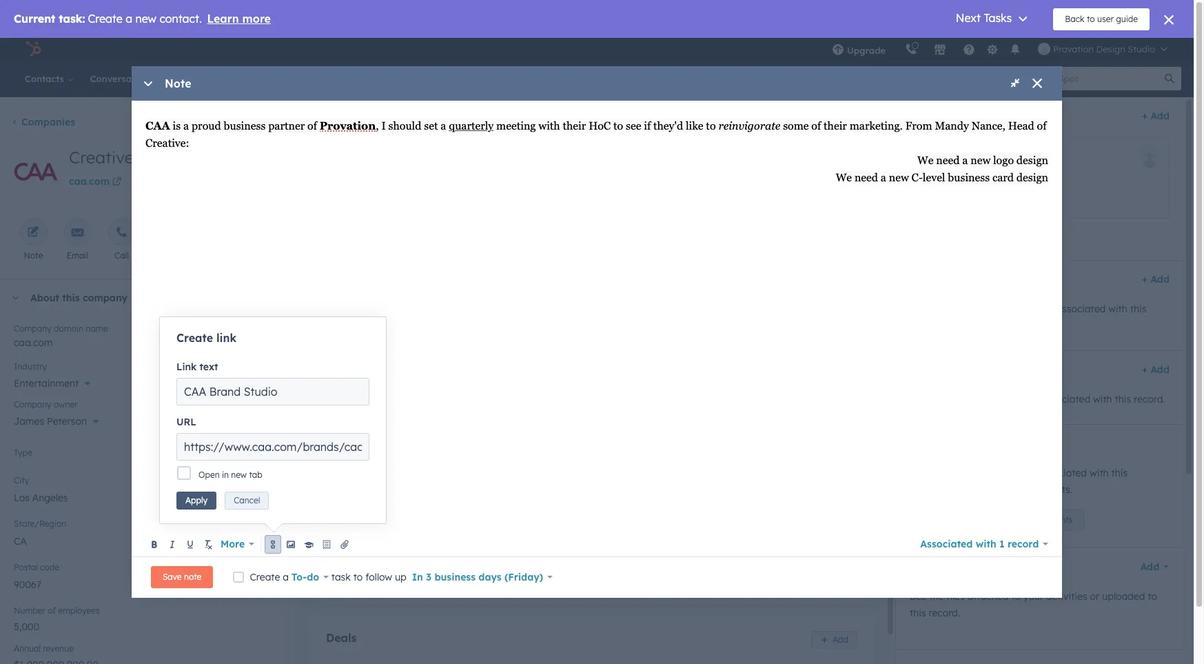 Task type: describe. For each thing, give the bounding box(es) containing it.
,
[[376, 120, 379, 133]]

martinsheen@gmail.com for top martinsheen@gmail.com link
[[919, 179, 1040, 191]]

task
[[332, 571, 351, 584]]

company for company domain name caa.com
[[14, 323, 52, 334]]

see
[[626, 120, 642, 133]]

search button
[[1159, 67, 1182, 90]]

company owner
[[14, 399, 78, 410]]

the for files
[[930, 590, 944, 603]]

about
[[30, 292, 59, 304]]

record. for track the customer requests associated with this record.
[[1135, 393, 1166, 406]]

is
[[173, 120, 181, 133]]

number of employees
[[14, 606, 100, 616]]

save note button
[[151, 566, 213, 588]]

contact owner
[[331, 477, 392, 488]]

0 vertical spatial martin sheen
[[919, 146, 984, 158]]

notifications image
[[1010, 44, 1022, 57]]

provation design studio button
[[1031, 38, 1177, 60]]

more button
[[218, 535, 257, 554]]

i
[[382, 120, 386, 133]]

record. for track the revenue opportunities associated with this record.
[[910, 319, 942, 332]]

creative artists agency
[[69, 147, 251, 168]]

record
[[1008, 538, 1040, 551]]

state/region
[[14, 519, 66, 529]]

james
[[14, 415, 44, 428]]

entertainment
[[14, 377, 79, 390]]

this for collect and track payments associated with this company using hubspot payments.
[[1112, 467, 1129, 479]]

set
[[1007, 515, 1020, 525]]

0 vertical spatial martinsheen@gmail.com link
[[919, 177, 1040, 193]]

of right partner
[[308, 120, 317, 133]]

link text
[[177, 361, 218, 373]]

entertainment button
[[14, 370, 274, 392]]

marketplaces image
[[935, 44, 947, 57]]

link
[[177, 361, 197, 373]]

with inside popup button
[[976, 538, 997, 551]]

open
[[199, 470, 220, 480]]

employees
[[58, 606, 100, 616]]

0 horizontal spatial martinsheen@gmail.com link
[[537, 566, 657, 579]]

upgrade image
[[832, 44, 845, 57]]

track the customer requests associated with this record.
[[910, 393, 1166, 406]]

text
[[200, 361, 218, 373]]

City text field
[[14, 483, 274, 511]]

url
[[177, 416, 196, 428]]

1 + from the top
[[1143, 110, 1148, 122]]

associated with 1 record button
[[921, 535, 1049, 554]]

postal code
[[14, 562, 59, 572]]

to right uploaded at bottom right
[[1149, 590, 1158, 603]]

settings link
[[984, 42, 1002, 56]]

contact owner button
[[326, 474, 398, 492]]

2 vertical spatial new
[[231, 470, 247, 480]]

follow
[[366, 571, 392, 584]]

3
[[426, 571, 432, 584]]

the for revenue
[[937, 303, 952, 315]]

company inside collect and track payments associated with this company using hubspot payments.
[[910, 483, 953, 496]]

apply button
[[177, 492, 217, 510]]

industry
[[14, 361, 47, 372]]

+ add button for track the revenue opportunities associated with this record.
[[1143, 271, 1170, 288]]

see
[[910, 590, 927, 603]]

help image
[[964, 44, 976, 57]]

design
[[1097, 43, 1126, 54]]

with for collect and track payments associated with this company using hubspot payments.
[[1090, 467, 1110, 479]]

owner for contact owner
[[366, 477, 392, 488]]

actions
[[223, 116, 258, 128]]

1 + add button from the top
[[1143, 108, 1170, 124]]

some of their marketing. from mandy nance, head of creative:
[[146, 120, 1050, 150]]

+ for track the revenue opportunities associated with this record.
[[1143, 273, 1148, 286]]

a right is in the top left of the page
[[183, 120, 189, 133]]

0 horizontal spatial note
[[24, 250, 43, 261]]

to-
[[292, 571, 307, 584]]

some
[[784, 120, 809, 133]]

1 design from the top
[[1017, 154, 1049, 167]]

partner
[[268, 120, 305, 133]]

of right head
[[1038, 120, 1047, 133]]

note image
[[27, 226, 40, 239]]

hubspot image
[[25, 41, 41, 57]]

james peterson image
[[1039, 43, 1051, 55]]

requests
[[1000, 393, 1039, 406]]

payments inside collect and track payments associated with this company using hubspot payments.
[[990, 467, 1035, 479]]

attached
[[968, 590, 1009, 603]]

company domain name caa.com
[[14, 323, 108, 349]]

create a
[[250, 571, 292, 584]]

martinsheen@gmail.com for the leftmost martinsheen@gmail.com link
[[537, 566, 657, 579]]

peterson
[[47, 415, 87, 428]]

1 horizontal spatial new
[[890, 171, 910, 184]]

1 horizontal spatial martin sheen link
[[919, 146, 984, 158]]

0 horizontal spatial martin
[[368, 566, 400, 579]]

james peterson button
[[14, 408, 274, 430]]

expand dialog image
[[1010, 79, 1021, 90]]

save
[[163, 572, 182, 582]]

domain
[[54, 323, 84, 334]]

james peterson
[[14, 415, 87, 428]]

creative
[[69, 147, 134, 168]]

Annual revenue text field
[[14, 652, 274, 664]]

to-do
[[292, 571, 319, 584]]

0 horizontal spatial need
[[855, 171, 879, 184]]

contacts for contacts
[[326, 450, 375, 464]]

contacts (1) button
[[897, 97, 1137, 134]]

+ add for track the customer requests associated with this record.
[[1143, 363, 1170, 376]]

1 horizontal spatial martin
[[919, 146, 951, 158]]

number
[[14, 606, 46, 616]]

if
[[644, 120, 651, 133]]

your
[[1024, 590, 1044, 603]]

overview
[[330, 119, 375, 132]]

0 horizontal spatial we
[[836, 171, 853, 184]]

annual revenue
[[14, 644, 74, 654]]

to left see
[[614, 120, 624, 133]]

up inside 'link'
[[1022, 515, 1032, 525]]

note
[[184, 572, 202, 582]]

contacts (1)
[[927, 110, 985, 122]]

a right actor
[[963, 154, 969, 167]]

head
[[1009, 120, 1035, 133]]

of right "number"
[[48, 606, 56, 616]]

or
[[1091, 590, 1100, 603]]

hubspot
[[983, 483, 1023, 496]]

2 horizontal spatial new
[[971, 154, 991, 167]]

with for track the customer requests associated with this record.
[[1094, 393, 1113, 406]]

and
[[944, 467, 961, 479]]

track the revenue opportunities associated with this record.
[[910, 303, 1147, 332]]

annual
[[14, 644, 41, 654]]

1 horizontal spatial note
[[165, 77, 191, 91]]

companies link
[[11, 116, 75, 128]]

open in new tab
[[199, 470, 263, 480]]

help button
[[958, 38, 982, 60]]

city
[[14, 475, 29, 486]]

in
[[412, 571, 423, 584]]

set
[[424, 120, 438, 133]]

Link text text field
[[177, 378, 370, 406]]

caa.com inside company domain name caa.com
[[14, 337, 53, 349]]

mandy
[[936, 120, 970, 133]]

about this company button
[[0, 279, 274, 317]]

code
[[40, 562, 59, 572]]



Task type: locate. For each thing, give the bounding box(es) containing it.
2 + from the top
[[1143, 273, 1148, 286]]

track inside track the revenue opportunities associated with this record.
[[910, 303, 935, 315]]

business inside we need a new logo design we need a new c-level business card design
[[949, 171, 990, 184]]

activities link
[[394, 109, 475, 142]]

create link
[[177, 331, 237, 345]]

to-do button
[[292, 569, 329, 586]]

+ for track the customer requests associated with this record.
[[1143, 363, 1148, 376]]

1 vertical spatial + add
[[1143, 273, 1170, 286]]

1 vertical spatial design
[[1017, 171, 1049, 184]]

need up level
[[937, 154, 960, 167]]

0 horizontal spatial up
[[395, 571, 407, 584]]

to right task
[[354, 571, 363, 584]]

3 + add button from the top
[[1143, 361, 1170, 378]]

1 company from the top
[[14, 323, 52, 334]]

2 vertical spatial record.
[[929, 607, 961, 619]]

owner inside popup button
[[366, 477, 392, 488]]

associated up payments.
[[1038, 467, 1088, 479]]

contacts for contacts (1)
[[927, 110, 970, 122]]

level
[[923, 171, 946, 184]]

1 vertical spatial martin sheen link
[[368, 566, 433, 579]]

0 vertical spatial martinsheen@gmail.com
[[919, 179, 1040, 191]]

track
[[910, 303, 935, 315], [910, 393, 935, 406]]

0 vertical spatial + add button
[[1143, 108, 1170, 124]]

1 vertical spatial sheen
[[403, 566, 433, 579]]

contacts up contact
[[326, 450, 375, 464]]

1 horizontal spatial caa.com
[[69, 175, 110, 188]]

tab
[[249, 470, 263, 480]]

up left in
[[395, 571, 407, 584]]

1
[[1000, 538, 1005, 551]]

0 vertical spatial the
[[937, 303, 952, 315]]

track for track the customer requests associated with this record.
[[910, 393, 935, 406]]

customer
[[955, 393, 997, 406]]

quarterly
[[449, 120, 494, 133]]

link
[[217, 331, 237, 345]]

search image
[[1166, 74, 1175, 83]]

artists
[[139, 147, 189, 168]]

1 horizontal spatial need
[[937, 154, 960, 167]]

add inside popup button
[[1141, 561, 1160, 573]]

create up link text
[[177, 331, 213, 345]]

Search HubSpot search field
[[1001, 67, 1170, 90]]

company for company owner
[[14, 399, 52, 410]]

provation inside popup button
[[1054, 43, 1094, 54]]

to left your
[[1012, 590, 1021, 603]]

name
[[339, 538, 364, 549]]

Number of employees text field
[[14, 614, 274, 636]]

1 horizontal spatial revenue
[[955, 303, 991, 315]]

URL text field
[[177, 433, 370, 461]]

create left to-
[[250, 571, 280, 584]]

new right in
[[231, 470, 247, 480]]

in
[[222, 470, 229, 480]]

create for create link
[[177, 331, 213, 345]]

1 vertical spatial martin sheen
[[368, 566, 433, 579]]

logo
[[994, 154, 1015, 167]]

like
[[686, 120, 704, 133]]

1 vertical spatial track
[[910, 393, 935, 406]]

this inside track the revenue opportunities associated with this record.
[[1131, 303, 1147, 315]]

owner for company owner
[[54, 399, 78, 410]]

navigation
[[310, 108, 476, 143]]

1 vertical spatial new
[[890, 171, 910, 184]]

provation left i
[[320, 120, 376, 133]]

caa.com link
[[69, 170, 124, 191]]

2 horizontal spatial business
[[949, 171, 990, 184]]

see the files attached to your activities or uploaded to this record.
[[910, 590, 1158, 619]]

0 vertical spatial caa.com
[[69, 175, 110, 188]]

to right like
[[707, 120, 716, 133]]

2 vertical spatial the
[[930, 590, 944, 603]]

opportunities
[[993, 303, 1054, 315]]

+ add
[[1143, 110, 1170, 122], [1143, 273, 1170, 286], [1143, 363, 1170, 376]]

company up the name in the left of the page
[[83, 292, 128, 304]]

add button
[[812, 631, 858, 649]]

company down 'collect'
[[910, 483, 953, 496]]

Postal code text field
[[14, 570, 274, 598]]

(1)
[[973, 110, 985, 122]]

1 horizontal spatial martin sheen
[[919, 146, 984, 158]]

revenue left 'opportunities'
[[955, 303, 991, 315]]

2 vertical spatial +
[[1143, 363, 1148, 376]]

the
[[937, 303, 952, 315], [937, 393, 952, 406], [930, 590, 944, 603]]

1 vertical spatial martinsheen@gmail.com
[[537, 566, 657, 579]]

we up "c-"
[[918, 154, 934, 167]]

State/Region text field
[[14, 527, 274, 555]]

2 design from the top
[[1017, 171, 1049, 184]]

agency
[[194, 147, 251, 168]]

1 vertical spatial the
[[937, 393, 952, 406]]

1 vertical spatial company
[[14, 399, 52, 410]]

0 vertical spatial we
[[918, 154, 934, 167]]

0 horizontal spatial create
[[177, 331, 213, 345]]

this inside dropdown button
[[62, 292, 80, 304]]

0 horizontal spatial martinsheen@gmail.com
[[537, 566, 657, 579]]

new left logo
[[971, 154, 991, 167]]

calling icon button
[[900, 40, 924, 58]]

caa
[[146, 120, 170, 133]]

0 vertical spatial owner
[[54, 399, 78, 410]]

minimize dialog image
[[143, 79, 154, 90]]

email image
[[71, 226, 84, 239]]

owner up peterson
[[54, 399, 78, 410]]

menu
[[823, 38, 1178, 60]]

with inside track the revenue opportunities associated with this record.
[[1109, 303, 1128, 315]]

deals
[[326, 631, 357, 645]]

a left "c-"
[[881, 171, 887, 184]]

note right minimize dialog icon at the left top of the page
[[165, 77, 191, 91]]

creative:
[[146, 137, 189, 150]]

1 vertical spatial +
[[1143, 273, 1148, 286]]

the for customer
[[937, 393, 952, 406]]

company inside dropdown button
[[83, 292, 128, 304]]

associated right requests
[[1042, 393, 1091, 406]]

+ add button for track the customer requests associated with this record.
[[1143, 361, 1170, 378]]

1 vertical spatial + add button
[[1143, 271, 1170, 288]]

cancel
[[234, 495, 260, 506]]

sheen down mandy
[[954, 146, 984, 158]]

0 horizontal spatial contacts
[[326, 450, 375, 464]]

1 horizontal spatial we
[[918, 154, 934, 167]]

up right set
[[1022, 515, 1032, 525]]

navigation containing overview
[[310, 108, 476, 143]]

0 vertical spatial up
[[1022, 515, 1032, 525]]

associated for opportunities
[[1057, 303, 1107, 315]]

0 vertical spatial + add
[[1143, 110, 1170, 122]]

0 vertical spatial note
[[165, 77, 191, 91]]

with inside collect and track payments associated with this company using hubspot payments.
[[1090, 467, 1110, 479]]

from
[[906, 120, 933, 133]]

associated right 'opportunities'
[[1057, 303, 1107, 315]]

0 horizontal spatial provation
[[320, 120, 376, 133]]

1 vertical spatial caa.com
[[14, 337, 53, 349]]

2 + add from the top
[[1143, 273, 1170, 286]]

1 vertical spatial note
[[24, 250, 43, 261]]

martin sheen
[[919, 146, 984, 158], [368, 566, 433, 579]]

record. inside see the files attached to your activities or uploaded to this record.
[[929, 607, 961, 619]]

martinsheen@gmail.com link
[[919, 177, 1040, 193], [537, 566, 657, 579]]

0 vertical spatial company
[[83, 292, 128, 304]]

0 vertical spatial design
[[1017, 154, 1049, 167]]

company up james
[[14, 399, 52, 410]]

0 horizontal spatial revenue
[[43, 644, 74, 654]]

0 horizontal spatial new
[[231, 470, 247, 480]]

2 their from the left
[[824, 120, 848, 133]]

1 horizontal spatial owner
[[366, 477, 392, 488]]

track for track the revenue opportunities associated with this record.
[[910, 303, 935, 315]]

0 vertical spatial new
[[971, 154, 991, 167]]

create for create a
[[250, 571, 280, 584]]

a right set
[[441, 120, 446, 133]]

1 horizontal spatial their
[[824, 120, 848, 133]]

1 vertical spatial we
[[836, 171, 853, 184]]

the inside track the revenue opportunities associated with this record.
[[937, 303, 952, 315]]

2 vertical spatial + add button
[[1143, 361, 1170, 378]]

1 vertical spatial business
[[949, 171, 990, 184]]

note down note image
[[24, 250, 43, 261]]

1 vertical spatial company
[[910, 483, 953, 496]]

3 + add from the top
[[1143, 363, 1170, 376]]

contact
[[331, 477, 364, 488]]

1 vertical spatial up
[[395, 571, 407, 584]]

revenue right annual
[[43, 644, 74, 654]]

payments down payments.
[[1035, 515, 1074, 525]]

1 vertical spatial need
[[855, 171, 879, 184]]

a left to-
[[283, 571, 289, 584]]

marketing.
[[850, 120, 903, 133]]

1 horizontal spatial sheen
[[954, 146, 984, 158]]

1 vertical spatial contacts
[[326, 450, 375, 464]]

1 vertical spatial martin
[[368, 566, 400, 579]]

0 vertical spatial provation
[[1054, 43, 1094, 54]]

we need a new logo design we need a new c-level business card design
[[836, 154, 1049, 184]]

0 vertical spatial company
[[14, 323, 52, 334]]

with for track the revenue opportunities associated with this record.
[[1109, 303, 1128, 315]]

days
[[479, 571, 502, 584]]

this for track the revenue opportunities associated with this record.
[[1131, 303, 1147, 315]]

1 horizontal spatial martinsheen@gmail.com link
[[919, 177, 1040, 193]]

martin left in
[[368, 566, 400, 579]]

0 horizontal spatial business
[[224, 120, 266, 133]]

1 vertical spatial revenue
[[43, 644, 74, 654]]

1 horizontal spatial up
[[1022, 515, 1032, 525]]

payments inside 'link'
[[1035, 515, 1074, 525]]

1 track from the top
[[910, 303, 935, 315]]

cancel button
[[225, 492, 269, 510]]

caa is a proud business partner of provation , i should set a quarterly meeting with their hoc to see if they'd like to reinvigorate
[[146, 120, 781, 133]]

link opens in a new window image
[[112, 177, 122, 188]]

provation design studio
[[1054, 43, 1156, 54]]

3 + from the top
[[1143, 363, 1148, 376]]

menu containing provation design studio
[[823, 38, 1178, 60]]

2 company from the top
[[14, 399, 52, 410]]

0 vertical spatial track
[[910, 303, 935, 315]]

2 vertical spatial associated
[[1038, 467, 1088, 479]]

2 + add button from the top
[[1143, 271, 1170, 288]]

postal
[[14, 562, 38, 572]]

business left card
[[949, 171, 990, 184]]

close dialog image
[[1033, 79, 1044, 90]]

caa.com down creative
[[69, 175, 110, 188]]

0 vertical spatial revenue
[[955, 303, 991, 315]]

business up agency
[[224, 120, 266, 133]]

need left "c-"
[[855, 171, 879, 184]]

about this company
[[30, 292, 128, 304]]

add
[[1151, 110, 1170, 122], [1151, 273, 1170, 286], [1151, 363, 1170, 376], [1141, 561, 1160, 573], [833, 635, 849, 645]]

their inside the some of their marketing. from mandy nance, head of creative:
[[824, 120, 848, 133]]

collect and track payments associated with this company using hubspot payments.
[[910, 467, 1129, 496]]

design right card
[[1017, 171, 1049, 184]]

contacts inside dropdown button
[[927, 110, 970, 122]]

1 horizontal spatial provation
[[1054, 43, 1094, 54]]

0 horizontal spatial martin sheen
[[368, 566, 433, 579]]

company
[[14, 323, 52, 334], [14, 399, 52, 410]]

need
[[937, 154, 960, 167], [855, 171, 879, 184]]

actor
[[919, 163, 940, 174]]

their right "some"
[[824, 120, 848, 133]]

new left "c-"
[[890, 171, 910, 184]]

this inside collect and track payments associated with this company using hubspot payments.
[[1112, 467, 1129, 479]]

0 horizontal spatial martin sheen link
[[368, 566, 433, 579]]

their left the hoc
[[563, 120, 586, 133]]

business inside popup button
[[435, 571, 476, 584]]

0 vertical spatial +
[[1143, 110, 1148, 122]]

caa.com
[[69, 175, 110, 188], [14, 337, 53, 349]]

menu item
[[896, 38, 899, 60]]

0 horizontal spatial company
[[83, 292, 128, 304]]

1 horizontal spatial business
[[435, 571, 476, 584]]

card
[[993, 171, 1015, 184]]

payments up the hubspot
[[990, 467, 1035, 479]]

1 vertical spatial associated
[[1042, 393, 1091, 406]]

business right 3
[[435, 571, 476, 584]]

call image
[[116, 226, 128, 239]]

in 3 business days (friday)
[[412, 571, 543, 584]]

associated for payments
[[1038, 467, 1088, 479]]

proud
[[192, 120, 221, 133]]

0 horizontal spatial sheen
[[403, 566, 433, 579]]

company inside company domain name caa.com
[[14, 323, 52, 334]]

2 track from the top
[[910, 393, 935, 406]]

files
[[947, 590, 965, 603]]

martin up actor
[[919, 146, 951, 158]]

the inside see the files attached to your activities or uploaded to this record.
[[930, 590, 944, 603]]

1 vertical spatial record.
[[1135, 393, 1166, 406]]

1 horizontal spatial martinsheen@gmail.com
[[919, 179, 1040, 191]]

0 vertical spatial sheen
[[954, 146, 984, 158]]

+ add for track the revenue opportunities associated with this record.
[[1143, 273, 1170, 286]]

this inside see the files attached to your activities or uploaded to this record.
[[910, 607, 927, 619]]

track
[[964, 467, 987, 479]]

associated with 1 record
[[921, 538, 1040, 551]]

apply
[[186, 495, 208, 506]]

company down about
[[14, 323, 52, 334]]

design right logo
[[1017, 154, 1049, 167]]

note
[[165, 77, 191, 91], [24, 250, 43, 261]]

marketplaces button
[[926, 38, 955, 60]]

associated for requests
[[1042, 393, 1091, 406]]

of right "some"
[[812, 120, 822, 133]]

revenue inside track the revenue opportunities associated with this record.
[[955, 303, 991, 315]]

company
[[83, 292, 128, 304], [910, 483, 953, 496]]

2 vertical spatial + add
[[1143, 363, 1170, 376]]

1 horizontal spatial contacts
[[927, 110, 970, 122]]

caa.com up industry
[[14, 337, 53, 349]]

sheen right follow on the left bottom of the page
[[403, 566, 433, 579]]

settings image
[[987, 44, 999, 56]]

calling icon image
[[906, 43, 918, 56]]

0 vertical spatial business
[[224, 120, 266, 133]]

associated inside track the revenue opportunities associated with this record.
[[1057, 303, 1107, 315]]

caret image
[[11, 296, 19, 300]]

provation right james peterson image
[[1054, 43, 1094, 54]]

0 vertical spatial contacts
[[927, 110, 970, 122]]

0 vertical spatial associated
[[1057, 303, 1107, 315]]

link opens in a new window image
[[112, 174, 122, 191]]

activities
[[414, 119, 456, 132]]

this for track the customer requests associated with this record.
[[1116, 393, 1132, 406]]

1 horizontal spatial create
[[250, 571, 280, 584]]

associated
[[1057, 303, 1107, 315], [1042, 393, 1091, 406], [1038, 467, 1088, 479]]

1 horizontal spatial company
[[910, 483, 953, 496]]

they'd
[[654, 120, 684, 133]]

0 horizontal spatial their
[[563, 120, 586, 133]]

set up payments
[[1007, 515, 1074, 525]]

associated inside collect and track payments associated with this company using hubspot payments.
[[1038, 467, 1088, 479]]

0 vertical spatial create
[[177, 331, 213, 345]]

0 vertical spatial martin sheen link
[[919, 146, 984, 158]]

1 + add from the top
[[1143, 110, 1170, 122]]

Search search field
[[330, 500, 497, 525]]

1 their from the left
[[563, 120, 586, 133]]

0 vertical spatial record.
[[910, 319, 942, 332]]

(friday)
[[505, 571, 543, 584]]

in 3 business days (friday) button
[[412, 569, 553, 586]]

0 vertical spatial martin
[[919, 146, 951, 158]]

set up payments link
[[996, 509, 1085, 531]]

1 vertical spatial owner
[[366, 477, 392, 488]]

studio
[[1129, 43, 1156, 54]]

contacts left the (1)
[[927, 110, 970, 122]]

0 horizontal spatial owner
[[54, 399, 78, 410]]

owner right contact
[[366, 477, 392, 488]]

their
[[563, 120, 586, 133], [824, 120, 848, 133]]

hoc
[[589, 120, 611, 133]]

reinvigorate
[[719, 120, 781, 133]]

2 vertical spatial business
[[435, 571, 476, 584]]

we down marketing.
[[836, 171, 853, 184]]

notifications button
[[1004, 38, 1028, 60]]

add inside button
[[833, 635, 849, 645]]

1 vertical spatial create
[[250, 571, 280, 584]]

0 vertical spatial payments
[[990, 467, 1035, 479]]

martin sheen link
[[919, 146, 984, 158], [368, 566, 433, 579]]

overview link
[[310, 109, 394, 142]]

record. inside track the revenue opportunities associated with this record.
[[910, 319, 942, 332]]



Task type: vqa. For each thing, say whether or not it's contained in the screenshot.
Martin Sheen LINK to the right
yes



